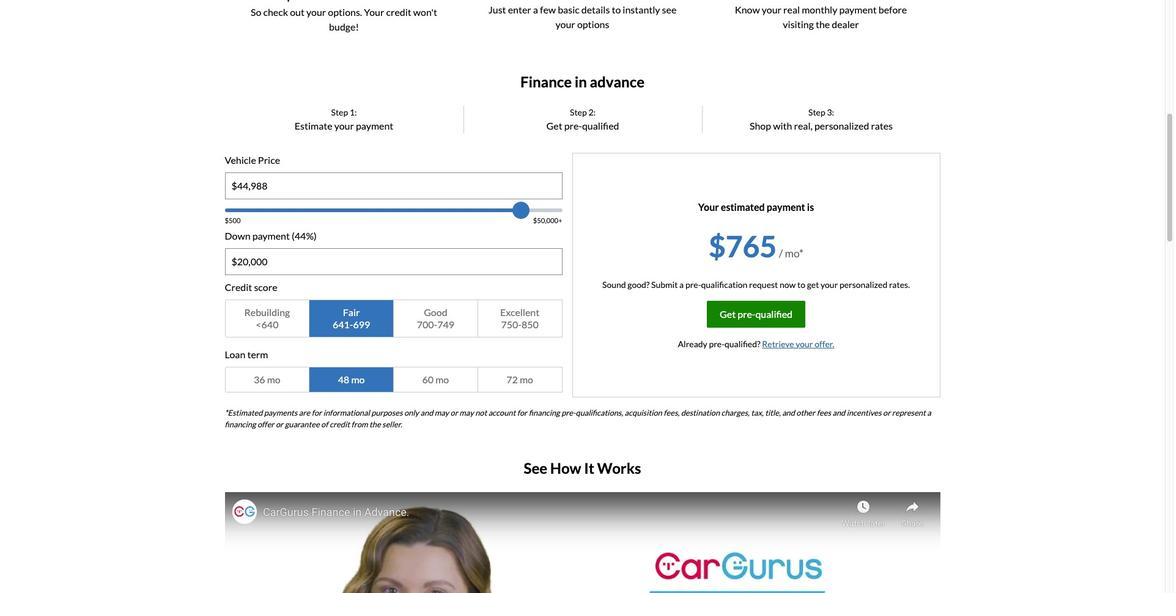 Task type: describe. For each thing, give the bounding box(es) containing it.
pre- inside step 2: get pre-qualified
[[564, 120, 582, 131]]

just enter a few basic details to instantly see your options
[[489, 4, 677, 30]]

850
[[522, 319, 539, 330]]

fees,
[[664, 408, 680, 418]]

step 1: estimate your payment
[[295, 107, 394, 131]]

estimated
[[721, 201, 765, 213]]

out
[[290, 6, 305, 18]]

offer.
[[815, 339, 835, 349]]

personalized inside step 3: shop with real, personalized rates
[[815, 120, 870, 131]]

1:
[[350, 107, 357, 117]]

qualified?
[[725, 339, 761, 349]]

72
[[507, 374, 518, 385]]

60
[[422, 374, 434, 385]]

pre- right already
[[709, 339, 725, 349]]

price
[[258, 154, 280, 166]]

basic
[[558, 4, 580, 15]]

your right get
[[821, 279, 838, 290]]

retrieve your offer. link
[[762, 339, 835, 349]]

pre- inside button
[[738, 308, 756, 320]]

get pre-qualified
[[720, 308, 793, 320]]

already pre-qualified? retrieve your offer.
[[678, 339, 835, 349]]

a inside the just enter a few basic details to instantly see your options
[[533, 4, 538, 15]]

step for qualified
[[570, 107, 587, 117]]

real,
[[794, 120, 813, 131]]

so check out your options. your credit won't budge!
[[251, 6, 437, 32]]

$50,000+
[[533, 216, 562, 224]]

good 700-749
[[417, 306, 455, 330]]

options
[[577, 18, 610, 30]]

excellent 750-850
[[500, 306, 540, 330]]

shop
[[750, 120, 771, 131]]

monthly
[[802, 4, 838, 15]]

Down payment (44%) text field
[[225, 249, 562, 274]]

get
[[807, 279, 819, 290]]

your inside step 1: estimate your payment
[[334, 120, 354, 131]]

check
[[263, 6, 288, 18]]

credit score
[[225, 281, 277, 293]]

credit inside the *estimated payments are for informational purposes only and may or may not account for financing pre-qualifications, acquisition fees, destination charges, tax, title, and other fees and incentives or represent a financing offer or guarantee of credit from the seller.
[[330, 420, 350, 429]]

mo for 60 mo
[[436, 374, 449, 385]]

vehicle
[[225, 154, 256, 166]]

60 mo
[[422, 374, 449, 385]]

1 and from the left
[[421, 408, 433, 418]]

1 vertical spatial personalized
[[840, 279, 888, 290]]

excellent
[[500, 306, 540, 318]]

title,
[[765, 408, 781, 418]]

payment left is
[[767, 201, 805, 213]]

*estimated payments are for informational purposes only and may or may not account for financing pre-qualifications, acquisition fees, destination charges, tax, title, and other fees and incentives or represent a financing offer or guarantee of credit from the seller.
[[225, 408, 932, 429]]

destination
[[681, 408, 720, 418]]

get pre-qualified button
[[707, 301, 806, 328]]

of
[[321, 420, 328, 429]]

$765 / mo*
[[709, 229, 804, 263]]

credit
[[225, 281, 252, 293]]

3 and from the left
[[833, 408, 846, 418]]

score
[[254, 281, 277, 293]]

so
[[251, 6, 261, 18]]

36 mo
[[254, 374, 281, 385]]

not
[[475, 408, 487, 418]]

good
[[424, 306, 448, 318]]

the inside know your real monthly payment before visiting the dealer
[[816, 18, 830, 30]]

acquisition
[[625, 408, 662, 418]]

works
[[597, 459, 641, 477]]

rates.
[[889, 279, 910, 290]]

it
[[584, 459, 595, 477]]

699
[[353, 319, 370, 330]]

in
[[575, 73, 587, 90]]

account
[[489, 408, 516, 418]]

your inside so check out your options. your credit won't budge!
[[364, 6, 384, 18]]

how
[[550, 459, 581, 477]]

before
[[879, 4, 907, 15]]

down
[[225, 230, 251, 241]]

from
[[351, 420, 368, 429]]

48 mo
[[338, 374, 365, 385]]

0 vertical spatial financing
[[529, 408, 560, 418]]

instantly
[[623, 4, 660, 15]]

retrieve
[[762, 339, 794, 349]]

just
[[489, 4, 506, 15]]

rates
[[871, 120, 893, 131]]

already
[[678, 339, 708, 349]]

step 3: shop with real, personalized rates
[[750, 107, 893, 131]]

pre- right the submit
[[686, 279, 701, 290]]

your inside the just enter a few basic details to instantly see your options
[[556, 18, 576, 30]]

qualified inside step 2: get pre-qualified
[[582, 120, 619, 131]]

see how it works
[[524, 459, 641, 477]]

$500
[[225, 216, 241, 224]]

see
[[662, 4, 677, 15]]

your left offer.
[[796, 339, 813, 349]]

fair 641-699
[[333, 306, 370, 330]]



Task type: locate. For each thing, give the bounding box(es) containing it.
other
[[797, 408, 816, 418]]

0 horizontal spatial qualified
[[582, 120, 619, 131]]

to
[[612, 4, 621, 15], [798, 279, 806, 290]]

1 vertical spatial to
[[798, 279, 806, 290]]

0 horizontal spatial step
[[331, 107, 348, 117]]

/
[[779, 247, 783, 260]]

36
[[254, 374, 265, 385]]

credit down informational
[[330, 420, 350, 429]]

1 horizontal spatial and
[[782, 408, 795, 418]]

is
[[807, 201, 814, 213]]

to left get
[[798, 279, 806, 290]]

pre- up qualified?
[[738, 308, 756, 320]]

rebuilding <640
[[244, 306, 290, 330]]

your inside know your real monthly payment before visiting the dealer
[[762, 4, 782, 15]]

1 vertical spatial get
[[720, 308, 736, 320]]

0 horizontal spatial credit
[[330, 420, 350, 429]]

1 vertical spatial qualified
[[756, 308, 793, 320]]

your left estimated
[[699, 201, 719, 213]]

your
[[762, 4, 782, 15], [306, 6, 326, 18], [556, 18, 576, 30], [334, 120, 354, 131], [821, 279, 838, 290], [796, 339, 813, 349]]

get down qualification
[[720, 308, 736, 320]]

$765
[[709, 229, 777, 263]]

1 horizontal spatial for
[[517, 408, 527, 418]]

4 mo from the left
[[520, 374, 533, 385]]

budge!
[[329, 21, 359, 32]]

mo
[[267, 374, 281, 385], [351, 374, 365, 385], [436, 374, 449, 385], [520, 374, 533, 385]]

tax,
[[751, 408, 764, 418]]

for right account
[[517, 408, 527, 418]]

term
[[247, 349, 268, 360]]

0 vertical spatial your
[[364, 6, 384, 18]]

payment up dealer
[[840, 4, 877, 15]]

0 vertical spatial get
[[547, 120, 563, 131]]

2 horizontal spatial step
[[809, 107, 826, 117]]

step for real,
[[809, 107, 826, 117]]

48
[[338, 374, 350, 385]]

advance
[[590, 73, 645, 90]]

1 horizontal spatial financing
[[529, 408, 560, 418]]

0 horizontal spatial or
[[276, 420, 283, 429]]

mo*
[[785, 247, 804, 260]]

1 horizontal spatial may
[[460, 408, 474, 418]]

1 horizontal spatial to
[[798, 279, 806, 290]]

payment inside know your real monthly payment before visiting the dealer
[[840, 4, 877, 15]]

2 for from the left
[[517, 408, 527, 418]]

step left the 3:
[[809, 107, 826, 117]]

1 step from the left
[[331, 107, 348, 117]]

0 horizontal spatial your
[[364, 6, 384, 18]]

qualified inside button
[[756, 308, 793, 320]]

now
[[780, 279, 796, 290]]

749
[[437, 319, 455, 330]]

<640
[[256, 319, 279, 330]]

mo for 48 mo
[[351, 374, 365, 385]]

know
[[735, 4, 760, 15]]

know your real monthly payment before visiting the dealer
[[735, 4, 907, 30]]

the inside the *estimated payments are for informational purposes only and may or may not account for financing pre-qualifications, acquisition fees, destination charges, tax, title, and other fees and incentives or represent a financing offer or guarantee of credit from the seller.
[[370, 420, 381, 429]]

credit inside so check out your options. your credit won't budge!
[[386, 6, 412, 18]]

payment left (44%)
[[252, 230, 290, 241]]

personalized down the 3:
[[815, 120, 870, 131]]

0 horizontal spatial and
[[421, 408, 433, 418]]

for right are
[[312, 408, 322, 418]]

qualified up retrieve
[[756, 308, 793, 320]]

1 horizontal spatial step
[[570, 107, 587, 117]]

a left few
[[533, 4, 538, 15]]

fair
[[343, 306, 360, 318]]

down payment (44%)
[[225, 230, 317, 241]]

3 mo from the left
[[436, 374, 449, 385]]

to inside the just enter a few basic details to instantly see your options
[[612, 4, 621, 15]]

2 step from the left
[[570, 107, 587, 117]]

2 horizontal spatial or
[[883, 408, 891, 418]]

seller.
[[382, 420, 402, 429]]

mo right 72 at the bottom
[[520, 374, 533, 385]]

a right the submit
[[680, 279, 684, 290]]

641-
[[333, 319, 353, 330]]

step left 1:
[[331, 107, 348, 117]]

step inside step 2: get pre-qualified
[[570, 107, 587, 117]]

1 horizontal spatial qualified
[[756, 308, 793, 320]]

real
[[784, 4, 800, 15]]

0 vertical spatial the
[[816, 18, 830, 30]]

offer
[[257, 420, 274, 429]]

*estimated
[[225, 408, 263, 418]]

step for payment
[[331, 107, 348, 117]]

the right from
[[370, 420, 381, 429]]

1 vertical spatial credit
[[330, 420, 350, 429]]

estimate
[[295, 120, 333, 131]]

and right title,
[[782, 408, 795, 418]]

1 mo from the left
[[267, 374, 281, 385]]

informational
[[323, 408, 370, 418]]

mo right 48
[[351, 374, 365, 385]]

your
[[364, 6, 384, 18], [699, 201, 719, 213]]

700-
[[417, 319, 437, 330]]

finance
[[521, 73, 572, 90]]

financing down the 72 mo
[[529, 408, 560, 418]]

get inside step 2: get pre-qualified
[[547, 120, 563, 131]]

mo right "36" on the bottom of the page
[[267, 374, 281, 385]]

or down the payments
[[276, 420, 283, 429]]

(44%)
[[292, 230, 317, 241]]

1 vertical spatial a
[[680, 279, 684, 290]]

your down basic on the left of page
[[556, 18, 576, 30]]

qualification
[[701, 279, 748, 290]]

with
[[773, 120, 792, 131]]

3 step from the left
[[809, 107, 826, 117]]

0 horizontal spatial get
[[547, 120, 563, 131]]

the
[[816, 18, 830, 30], [370, 420, 381, 429]]

or left represent
[[883, 408, 891, 418]]

vehicle price
[[225, 154, 280, 166]]

few
[[540, 4, 556, 15]]

750-
[[501, 319, 522, 330]]

0 horizontal spatial for
[[312, 408, 322, 418]]

pre- down the in
[[564, 120, 582, 131]]

0 horizontal spatial the
[[370, 420, 381, 429]]

step left 2:
[[570, 107, 587, 117]]

or left not
[[451, 408, 458, 418]]

finance in advance
[[521, 73, 645, 90]]

72 mo
[[507, 374, 533, 385]]

may left not
[[460, 408, 474, 418]]

1 vertical spatial the
[[370, 420, 381, 429]]

payments
[[264, 408, 298, 418]]

may right the "only" at left bottom
[[435, 408, 449, 418]]

step inside step 3: shop with real, personalized rates
[[809, 107, 826, 117]]

0 vertical spatial a
[[533, 4, 538, 15]]

your right out
[[306, 6, 326, 18]]

2 mo from the left
[[351, 374, 365, 385]]

options.
[[328, 6, 362, 18]]

pre- up how
[[562, 408, 576, 418]]

1 vertical spatial your
[[699, 201, 719, 213]]

personalized left rates.
[[840, 279, 888, 290]]

only
[[404, 408, 419, 418]]

financing down *estimated
[[225, 420, 256, 429]]

0 horizontal spatial to
[[612, 4, 621, 15]]

1 vertical spatial financing
[[225, 420, 256, 429]]

0 horizontal spatial financing
[[225, 420, 256, 429]]

0 horizontal spatial a
[[533, 4, 538, 15]]

sound
[[603, 279, 626, 290]]

get inside button
[[720, 308, 736, 320]]

loan
[[225, 349, 246, 360]]

0 vertical spatial personalized
[[815, 120, 870, 131]]

1 for from the left
[[312, 408, 322, 418]]

0 vertical spatial to
[[612, 4, 621, 15]]

0 horizontal spatial may
[[435, 408, 449, 418]]

get down finance
[[547, 120, 563, 131]]

your estimated payment is
[[699, 201, 814, 213]]

and right fees
[[833, 408, 846, 418]]

1 may from the left
[[435, 408, 449, 418]]

enter
[[508, 4, 531, 15]]

and right the "only" at left bottom
[[421, 408, 433, 418]]

loan term
[[225, 349, 268, 360]]

mo for 72 mo
[[520, 374, 533, 385]]

won't
[[413, 6, 437, 18]]

your right options.
[[364, 6, 384, 18]]

good?
[[628, 279, 650, 290]]

2 and from the left
[[782, 408, 795, 418]]

0 vertical spatial qualified
[[582, 120, 619, 131]]

3:
[[827, 107, 834, 117]]

guarantee
[[285, 420, 320, 429]]

0 vertical spatial credit
[[386, 6, 412, 18]]

1 horizontal spatial the
[[816, 18, 830, 30]]

credit
[[386, 6, 412, 18], [330, 420, 350, 429]]

step inside step 1: estimate your payment
[[331, 107, 348, 117]]

1 horizontal spatial or
[[451, 408, 458, 418]]

submit
[[652, 279, 678, 290]]

a inside the *estimated payments are for informational purposes only and may or may not account for financing pre-qualifications, acquisition fees, destination charges, tax, title, and other fees and incentives or represent a financing offer or guarantee of credit from the seller.
[[928, 408, 932, 418]]

payment
[[840, 4, 877, 15], [356, 120, 394, 131], [767, 201, 805, 213], [252, 230, 290, 241]]

rebuilding
[[244, 306, 290, 318]]

and
[[421, 408, 433, 418], [782, 408, 795, 418], [833, 408, 846, 418]]

represent
[[892, 408, 926, 418]]

to right details
[[612, 4, 621, 15]]

mo right 60
[[436, 374, 449, 385]]

mo for 36 mo
[[267, 374, 281, 385]]

payment down 1:
[[356, 120, 394, 131]]

your down 1:
[[334, 120, 354, 131]]

1 horizontal spatial your
[[699, 201, 719, 213]]

credit left won't
[[386, 6, 412, 18]]

for
[[312, 408, 322, 418], [517, 408, 527, 418]]

2 vertical spatial a
[[928, 408, 932, 418]]

1 horizontal spatial get
[[720, 308, 736, 320]]

may
[[435, 408, 449, 418], [460, 408, 474, 418]]

sound good? submit a pre-qualification request now to get your personalized rates.
[[603, 279, 910, 290]]

see
[[524, 459, 548, 477]]

step 2: get pre-qualified
[[547, 107, 619, 131]]

personalized
[[815, 120, 870, 131], [840, 279, 888, 290]]

incentives
[[847, 408, 882, 418]]

pre- inside the *estimated payments are for informational purposes only and may or may not account for financing pre-qualifications, acquisition fees, destination charges, tax, title, and other fees and incentives or represent a financing offer or guarantee of credit from the seller.
[[562, 408, 576, 418]]

qualified down 2:
[[582, 120, 619, 131]]

the down monthly
[[816, 18, 830, 30]]

details
[[582, 4, 610, 15]]

2 horizontal spatial and
[[833, 408, 846, 418]]

payment inside step 1: estimate your payment
[[356, 120, 394, 131]]

1 horizontal spatial a
[[680, 279, 684, 290]]

None text field
[[225, 173, 562, 199]]

a right represent
[[928, 408, 932, 418]]

your left the real
[[762, 4, 782, 15]]

1 horizontal spatial credit
[[386, 6, 412, 18]]

2 horizontal spatial a
[[928, 408, 932, 418]]

or
[[451, 408, 458, 418], [883, 408, 891, 418], [276, 420, 283, 429]]

2 may from the left
[[460, 408, 474, 418]]

your inside so check out your options. your credit won't budge!
[[306, 6, 326, 18]]



Task type: vqa. For each thing, say whether or not it's contained in the screenshot.
the by Craig Fitzgerald
no



